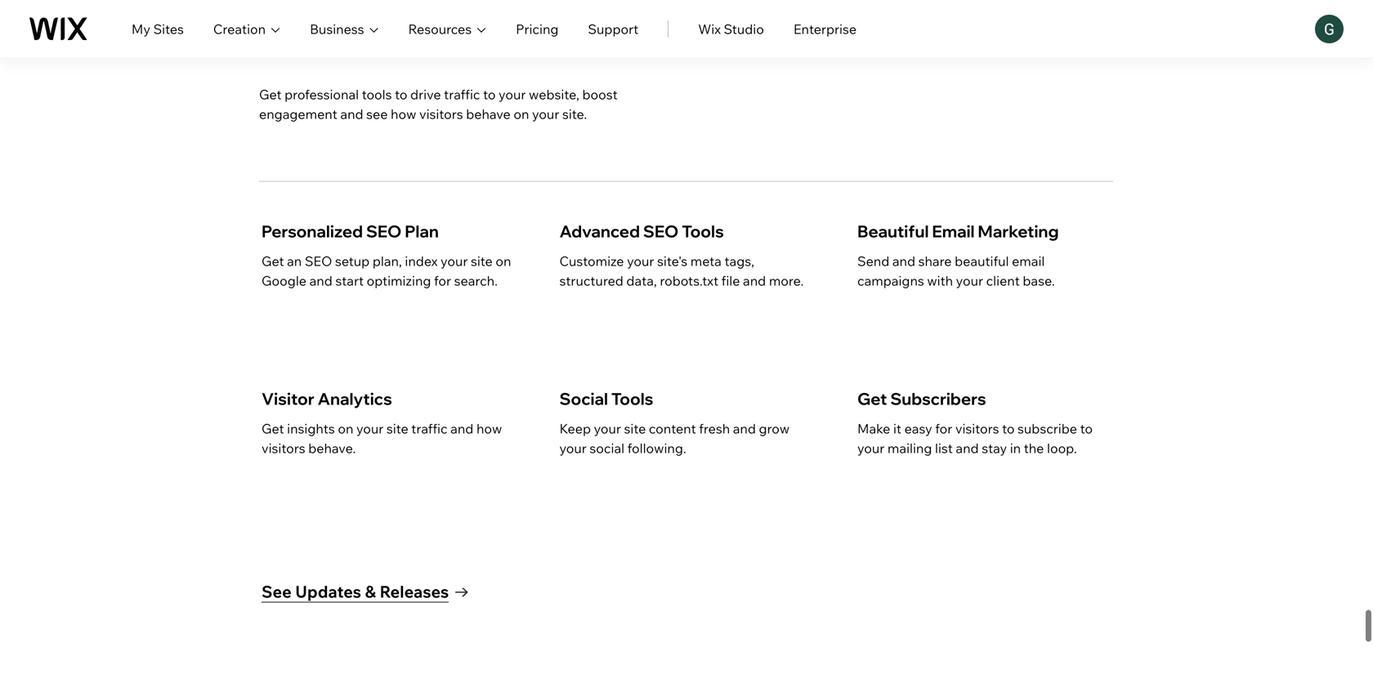 Task type: vqa. For each thing, say whether or not it's contained in the screenshot.


Task type: locate. For each thing, give the bounding box(es) containing it.
1 horizontal spatial how
[[477, 421, 502, 437]]

your inside "get insights on your site traffic and how visitors behave."
[[356, 421, 384, 437]]

studio
[[724, 21, 764, 37]]

email
[[932, 221, 975, 242]]

get professional tools to drive traffic to your website, boost engagement and see how visitors behave on your site.
[[259, 86, 618, 122]]

enterprise link
[[794, 19, 857, 39]]

and inside "get insights on your site traffic and how visitors behave."
[[451, 421, 474, 437]]

0 vertical spatial traffic
[[444, 86, 480, 103]]

index
[[405, 253, 438, 269]]

1 horizontal spatial for
[[935, 421, 953, 437]]

to up in
[[1002, 421, 1015, 437]]

0 vertical spatial how
[[391, 106, 416, 122]]

0 vertical spatial for
[[434, 273, 451, 289]]

traffic
[[444, 86, 480, 103], [411, 421, 448, 437]]

business
[[310, 21, 364, 37]]

0 horizontal spatial on
[[338, 421, 353, 437]]

traffic inside get professional tools to drive traffic to your website, boost engagement and see how visitors behave on your site.
[[444, 86, 480, 103]]

your inside make it easy for visitors to subscribe to your mailing list and stay in the loop.
[[858, 440, 885, 457]]

visitors
[[419, 106, 463, 122], [955, 421, 999, 437], [262, 440, 305, 457]]

website,
[[529, 86, 579, 103]]

get
[[259, 86, 282, 103], [262, 253, 284, 269], [858, 389, 887, 409], [262, 421, 284, 437]]

1 horizontal spatial on
[[496, 253, 511, 269]]

marketing
[[978, 221, 1059, 242]]

1 horizontal spatial site
[[471, 253, 493, 269]]

visitors down drive
[[419, 106, 463, 122]]

1 vertical spatial visitors
[[955, 421, 999, 437]]

1 horizontal spatial seo
[[366, 221, 402, 242]]

site.
[[562, 106, 587, 122]]

get down the 'visitor'
[[262, 421, 284, 437]]

and inside make it easy for visitors to subscribe to your mailing list and stay in the loop.
[[956, 440, 979, 457]]

updates
[[295, 582, 361, 602]]

site down analytics
[[387, 421, 408, 437]]

2 vertical spatial on
[[338, 421, 353, 437]]

get up engagement
[[259, 86, 282, 103]]

advanced
[[560, 221, 640, 242]]

campaigns
[[858, 273, 924, 289]]

tools up the meta
[[682, 221, 724, 242]]

wix
[[698, 21, 721, 37]]

your up the behave
[[499, 86, 526, 103]]

see
[[366, 106, 388, 122]]

2 horizontal spatial on
[[514, 106, 529, 122]]

1 horizontal spatial visitors
[[419, 106, 463, 122]]

your
[[499, 86, 526, 103], [532, 106, 559, 122], [441, 253, 468, 269], [627, 253, 654, 269], [956, 273, 983, 289], [356, 421, 384, 437], [594, 421, 621, 437], [560, 440, 587, 457], [858, 440, 885, 457]]

seo up plan,
[[366, 221, 402, 242]]

in
[[1010, 440, 1021, 457]]

tools right social
[[611, 389, 654, 409]]

social
[[590, 440, 625, 457]]

0 horizontal spatial seo
[[305, 253, 332, 269]]

get up make
[[858, 389, 887, 409]]

1 vertical spatial on
[[496, 253, 511, 269]]

1 horizontal spatial tools
[[682, 221, 724, 242]]

0 horizontal spatial how
[[391, 106, 416, 122]]

and
[[340, 106, 363, 122], [893, 253, 916, 269], [309, 273, 333, 289], [743, 273, 766, 289], [451, 421, 474, 437], [733, 421, 756, 437], [956, 440, 979, 457]]

1 vertical spatial tools
[[611, 389, 654, 409]]

start
[[335, 273, 364, 289]]

seo right an
[[305, 253, 332, 269]]

your down the beautiful
[[956, 273, 983, 289]]

seo for advanced
[[643, 221, 679, 242]]

on up search.
[[496, 253, 511, 269]]

pricing link
[[516, 19, 559, 39]]

and inside get professional tools to drive traffic to your website, boost engagement and see how visitors behave on your site.
[[340, 106, 363, 122]]

on inside "get insights on your site traffic and how visitors behave."
[[338, 421, 353, 437]]

site up search.
[[471, 253, 493, 269]]

visitor
[[262, 389, 314, 409]]

resources
[[408, 21, 472, 37]]

send
[[858, 253, 890, 269]]

plan,
[[373, 253, 402, 269]]

to
[[395, 86, 407, 103], [483, 86, 496, 103], [1002, 421, 1015, 437], [1080, 421, 1093, 437]]

your down website,
[[532, 106, 559, 122]]

&
[[365, 582, 376, 602]]

0 horizontal spatial visitors
[[262, 440, 305, 457]]

1 vertical spatial for
[[935, 421, 953, 437]]

1 vertical spatial how
[[477, 421, 502, 437]]

0 horizontal spatial site
[[387, 421, 408, 437]]

get inside get professional tools to drive traffic to your website, boost engagement and see how visitors behave on your site.
[[259, 86, 282, 103]]

on right the behave
[[514, 106, 529, 122]]

0 horizontal spatial for
[[434, 273, 451, 289]]

list containing personalized seo plan
[[259, 180, 1111, 515]]

behave
[[466, 106, 511, 122]]

for down index
[[434, 273, 451, 289]]

visitors down insights
[[262, 440, 305, 457]]

1 vertical spatial traffic
[[411, 421, 448, 437]]

behave.
[[308, 440, 356, 457]]

to right subscribe
[[1080, 421, 1093, 437]]

on inside get an seo setup plan, index your site on google and start optimizing for search.
[[496, 253, 511, 269]]

customize
[[560, 253, 624, 269]]

support link
[[588, 19, 639, 39]]

your up search.
[[441, 253, 468, 269]]

releases
[[380, 582, 449, 602]]

seo up site's
[[643, 221, 679, 242]]

following.
[[628, 440, 686, 457]]

see updates & releases
[[262, 582, 449, 602]]

list
[[259, 180, 1111, 515]]

your up 'social'
[[594, 421, 621, 437]]

get subscribers
[[858, 389, 986, 409]]

2 horizontal spatial seo
[[643, 221, 679, 242]]

2 horizontal spatial visitors
[[955, 421, 999, 437]]

for inside get an seo setup plan, index your site on google and start optimizing for search.
[[434, 273, 451, 289]]

2 horizontal spatial site
[[624, 421, 646, 437]]

my
[[131, 21, 150, 37]]

get for personalized seo plan
[[262, 253, 284, 269]]

more.
[[769, 273, 804, 289]]

make it easy for visitors to subscribe to your mailing list and stay in the loop.
[[858, 421, 1093, 457]]

beautiful
[[858, 221, 929, 242]]

0 vertical spatial visitors
[[419, 106, 463, 122]]

tools
[[682, 221, 724, 242], [611, 389, 654, 409]]

0 vertical spatial on
[[514, 106, 529, 122]]

seo
[[366, 221, 402, 242], [643, 221, 679, 242], [305, 253, 332, 269]]

your down make
[[858, 440, 885, 457]]

site up following.
[[624, 421, 646, 437]]

site inside "get insights on your site traffic and how visitors behave."
[[387, 421, 408, 437]]

on
[[514, 106, 529, 122], [496, 253, 511, 269], [338, 421, 353, 437]]

keep your site content fresh and grow your social following.
[[560, 421, 790, 457]]

enterprise
[[794, 21, 857, 37]]

site
[[471, 253, 493, 269], [387, 421, 408, 437], [624, 421, 646, 437]]

your website
[[259, 7, 512, 57]]

for up list
[[935, 421, 953, 437]]

seo inside get an seo setup plan, index your site on google and start optimizing for search.
[[305, 253, 332, 269]]

the
[[1024, 440, 1044, 457]]

see updates & releases link
[[262, 581, 468, 604]]

on inside get professional tools to drive traffic to your website, boost engagement and see how visitors behave on your site.
[[514, 106, 529, 122]]

personalized seo plan
[[262, 221, 439, 242]]

google
[[262, 273, 307, 289]]

and inside get an seo setup plan, index your site on google and start optimizing for search.
[[309, 273, 333, 289]]

share
[[918, 253, 952, 269]]

with
[[927, 273, 953, 289]]

traffic inside "get insights on your site traffic and how visitors behave."
[[411, 421, 448, 437]]

get left an
[[262, 253, 284, 269]]

2 vertical spatial visitors
[[262, 440, 305, 457]]

get inside "get insights on your site traffic and how visitors behave."
[[262, 421, 284, 437]]

visitors up stay on the right bottom of page
[[955, 421, 999, 437]]

seo for personalized
[[366, 221, 402, 242]]

get inside get an seo setup plan, index your site on google and start optimizing for search.
[[262, 253, 284, 269]]

site inside keep your site content fresh and grow your social following.
[[624, 421, 646, 437]]

your down analytics
[[356, 421, 384, 437]]

get an seo setup plan, index your site on google and start optimizing for search.
[[262, 253, 511, 289]]

on up behave.
[[338, 421, 353, 437]]

my sites link
[[131, 19, 184, 39]]

for inside make it easy for visitors to subscribe to your mailing list and stay in the loop.
[[935, 421, 953, 437]]

loop.
[[1047, 440, 1077, 457]]

your up data,
[[627, 253, 654, 269]]

resources button
[[408, 19, 487, 39]]



Task type: describe. For each thing, give the bounding box(es) containing it.
insights
[[287, 421, 335, 437]]

social
[[560, 389, 608, 409]]

stay
[[982, 440, 1007, 457]]

subscribe
[[1018, 421, 1077, 437]]

wix studio
[[698, 21, 764, 37]]

grow
[[759, 421, 790, 437]]

tools
[[362, 86, 392, 103]]

structured
[[560, 273, 624, 289]]

an
[[287, 253, 302, 269]]

client
[[986, 273, 1020, 289]]

mailing
[[888, 440, 932, 457]]

meta
[[691, 253, 722, 269]]

website
[[353, 7, 512, 57]]

and inside keep your site content fresh and grow your social following.
[[733, 421, 756, 437]]

your inside get an seo setup plan, index your site on google and start optimizing for search.
[[441, 253, 468, 269]]

boost
[[582, 86, 618, 103]]

traffic for your website
[[444, 86, 480, 103]]

get for your website
[[259, 86, 282, 103]]

site's
[[657, 253, 688, 269]]

how inside get professional tools to drive traffic to your website, boost engagement and see how visitors behave on your site.
[[391, 106, 416, 122]]

get for visitor analytics
[[262, 421, 284, 437]]

customize your site's meta tags, structured data, robots.txt file and more.
[[560, 253, 804, 289]]

base.
[[1023, 273, 1055, 289]]

wix studio link
[[698, 19, 764, 39]]

optimizing
[[367, 273, 431, 289]]

support
[[588, 21, 639, 37]]

creation
[[213, 21, 266, 37]]

sites
[[153, 21, 184, 37]]

to right tools
[[395, 86, 407, 103]]

see
[[262, 582, 292, 602]]

advanced seo tools
[[560, 221, 724, 242]]

and inside customize your site's meta tags, structured data, robots.txt file and more.
[[743, 273, 766, 289]]

0 horizontal spatial tools
[[611, 389, 654, 409]]

site inside get an seo setup plan, index your site on google and start optimizing for search.
[[471, 253, 493, 269]]

creation button
[[213, 19, 280, 39]]

list
[[935, 440, 953, 457]]

search.
[[454, 273, 498, 289]]

email
[[1012, 253, 1045, 269]]

visitor analytics
[[262, 389, 392, 409]]

get insights on your site traffic and how visitors behave.
[[262, 421, 502, 457]]

file
[[722, 273, 740, 289]]

data,
[[627, 273, 657, 289]]

visitors inside get professional tools to drive traffic to your website, boost engagement and see how visitors behave on your site.
[[419, 106, 463, 122]]

send and share beautiful email campaigns with your client base.
[[858, 253, 1055, 289]]

beautiful email marketing
[[858, 221, 1059, 242]]

pricing
[[516, 21, 559, 37]]

traffic for visitor analytics
[[411, 421, 448, 437]]

plan
[[405, 221, 439, 242]]

it
[[893, 421, 902, 437]]

robots.txt
[[660, 273, 719, 289]]

drive
[[410, 86, 441, 103]]

profile image image
[[1315, 15, 1344, 43]]

tags,
[[725, 253, 755, 269]]

business button
[[310, 19, 379, 39]]

keep
[[560, 421, 591, 437]]

subscribers
[[890, 389, 986, 409]]

to up the behave
[[483, 86, 496, 103]]

setup
[[335, 253, 370, 269]]

your
[[259, 7, 345, 57]]

analytics
[[318, 389, 392, 409]]

my sites
[[131, 21, 184, 37]]

professional
[[285, 86, 359, 103]]

visitors inside make it easy for visitors to subscribe to your mailing list and stay in the loop.
[[955, 421, 999, 437]]

engagement
[[259, 106, 337, 122]]

how inside "get insights on your site traffic and how visitors behave."
[[477, 421, 502, 437]]

personalized
[[262, 221, 363, 242]]

social tools
[[560, 389, 654, 409]]

0 vertical spatial tools
[[682, 221, 724, 242]]

your down keep
[[560, 440, 587, 457]]

visitors inside "get insights on your site traffic and how visitors behave."
[[262, 440, 305, 457]]

your inside customize your site's meta tags, structured data, robots.txt file and more.
[[627, 253, 654, 269]]

your inside send and share beautiful email campaigns with your client base.
[[956, 273, 983, 289]]

content
[[649, 421, 696, 437]]

beautiful
[[955, 253, 1009, 269]]

make
[[858, 421, 891, 437]]

easy
[[905, 421, 932, 437]]

and inside send and share beautiful email campaigns with your client base.
[[893, 253, 916, 269]]



